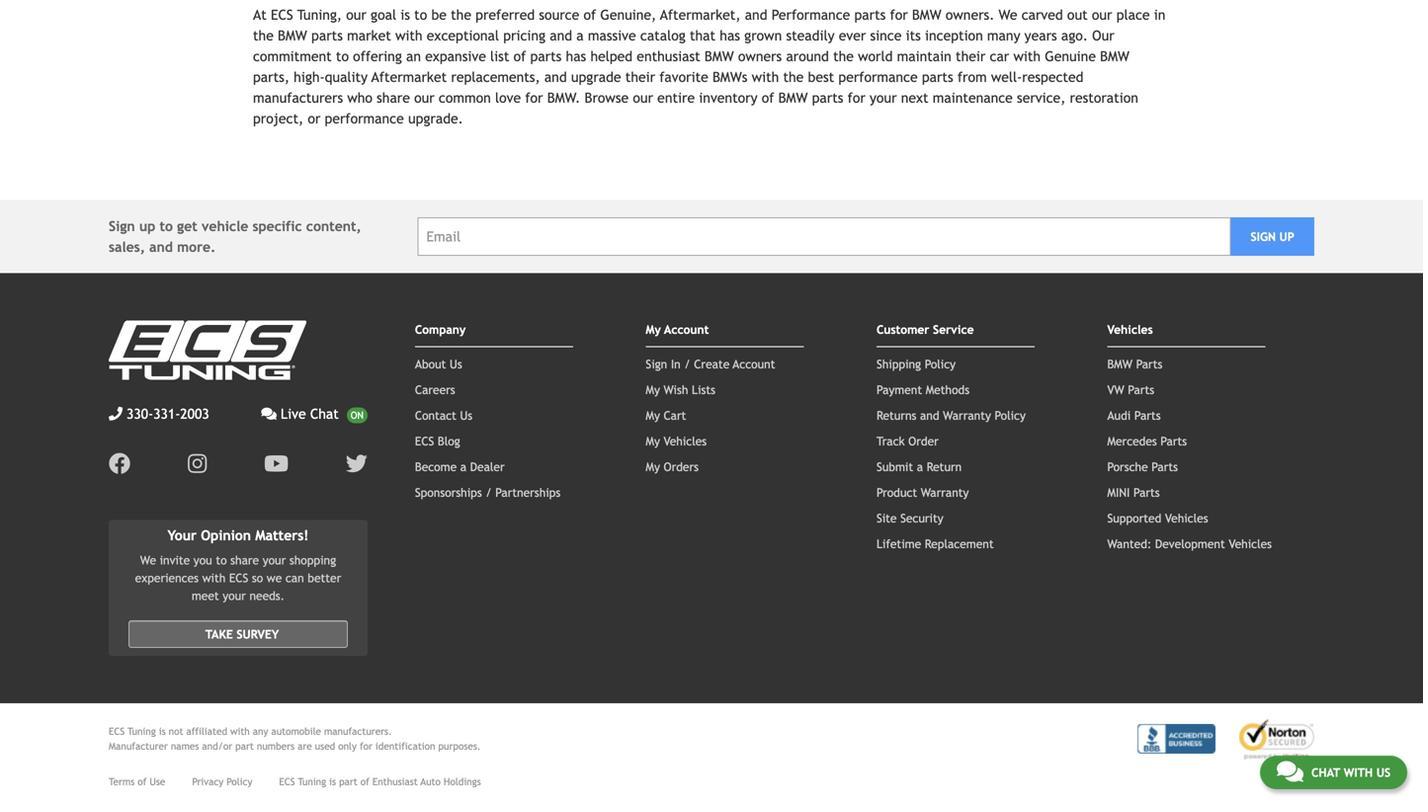 Task type: locate. For each thing, give the bounding box(es) containing it.
upgrade.
[[408, 111, 464, 127]]

privacy policy
[[192, 777, 253, 788]]

more.
[[177, 239, 216, 255]]

0 vertical spatial chat
[[310, 406, 339, 422]]

ecs for ecs tuning is part of enthusiast auto holdings
[[279, 777, 295, 788]]

1 vertical spatial us
[[460, 409, 473, 423]]

shopping
[[290, 554, 336, 568]]

ecs tuning is not affiliated with any automobile manufacturers. manufacturer names and/or part numbers are used only for identification purposes.
[[109, 727, 481, 753]]

specific
[[253, 218, 302, 234]]

of left enthusiast
[[361, 777, 370, 788]]

0 vertical spatial your
[[870, 90, 897, 106]]

the down at
[[253, 28, 274, 43]]

1 vertical spatial your
[[263, 554, 286, 568]]

bmw
[[913, 7, 942, 23], [278, 28, 307, 43], [705, 48, 734, 64], [1101, 48, 1130, 64], [779, 90, 808, 106], [1108, 357, 1133, 371]]

part down any
[[236, 741, 254, 753]]

account right create at the top
[[733, 357, 776, 371]]

at
[[253, 7, 267, 23]]

become a dealer
[[415, 460, 505, 474]]

of left use
[[138, 777, 147, 788]]

2 my from the top
[[646, 383, 660, 397]]

0 vertical spatial us
[[450, 357, 462, 371]]

1 horizontal spatial part
[[339, 777, 358, 788]]

their down enthusiast
[[626, 69, 656, 85]]

returns and warranty policy link
[[877, 409, 1026, 423]]

sign inside sign up button
[[1251, 230, 1277, 244]]

0 vertical spatial is
[[401, 7, 410, 23]]

we up many
[[999, 7, 1018, 23]]

tuning for not
[[128, 727, 156, 738]]

a left return
[[917, 460, 924, 474]]

the down around
[[784, 69, 804, 85]]

0 horizontal spatial a
[[461, 460, 467, 474]]

track order link
[[877, 435, 939, 448]]

invite
[[160, 554, 190, 568]]

a for company
[[461, 460, 467, 474]]

comments image for live
[[261, 407, 277, 421]]

for down the manufacturers.
[[360, 741, 373, 753]]

we up experiences at the left
[[140, 554, 156, 568]]

live
[[281, 406, 306, 422]]

performance down who
[[325, 111, 404, 127]]

1 vertical spatial comments image
[[1278, 760, 1304, 784]]

1 vertical spatial share
[[231, 554, 259, 568]]

any
[[253, 727, 268, 738]]

methods
[[926, 383, 970, 397]]

exceptional
[[427, 28, 499, 43]]

1 horizontal spatial share
[[377, 90, 410, 106]]

careers link
[[415, 383, 456, 397]]

2 vertical spatial policy
[[227, 777, 253, 788]]

1 vertical spatial has
[[566, 48, 587, 64]]

warranty down methods
[[944, 409, 992, 423]]

2 vertical spatial your
[[223, 590, 246, 603]]

tuning,
[[297, 7, 342, 23]]

my for my wish lists
[[646, 383, 660, 397]]

1 vertical spatial part
[[339, 777, 358, 788]]

submit
[[877, 460, 914, 474]]

0 horizontal spatial /
[[486, 486, 492, 500]]

your left next
[[870, 90, 897, 106]]

ever
[[839, 28, 867, 43]]

parts for bmw parts
[[1137, 357, 1163, 371]]

next
[[902, 90, 929, 106]]

2 horizontal spatial policy
[[995, 409, 1026, 423]]

that
[[690, 28, 716, 43]]

0 horizontal spatial chat
[[310, 406, 339, 422]]

is left not at the left of the page
[[159, 727, 166, 738]]

my wish lists link
[[646, 383, 716, 397]]

my vehicles
[[646, 435, 707, 448]]

our up our
[[1093, 7, 1113, 23]]

comments image left live
[[261, 407, 277, 421]]

vw
[[1108, 383, 1125, 397]]

my orders
[[646, 460, 699, 474]]

contact us link
[[415, 409, 473, 423]]

identification
[[376, 741, 436, 753]]

site security
[[877, 512, 944, 526]]

their up from
[[956, 48, 986, 64]]

0 horizontal spatial your
[[223, 590, 246, 603]]

1 horizontal spatial is
[[329, 777, 336, 788]]

tuning inside ecs tuning is not affiliated with any automobile manufacturers. manufacturer names and/or part numbers are used only for identification purposes.
[[128, 727, 156, 738]]

my for my account
[[646, 323, 661, 337]]

1 vertical spatial we
[[140, 554, 156, 568]]

0 horizontal spatial account
[[665, 323, 709, 337]]

share inside at ecs tuning, our goal is to be the preferred source of genuine, aftermarket, and performance parts for bmw owners. we carved out our place in the bmw parts market with exceptional pricing and a massive catalog that has grown steadily ever since its inception many years ago. our commitment to offering an expansive list of parts has helped enthusiast bmw owners around the world maintain their car with genuine bmw parts, high-quality aftermarket replacements, and upgrade their favorite bmws with the best performance parts from well-respected manufacturers who share our common love for bmw. browse our entire inventory of bmw parts for your next maintenance service, restoration project, or performance upgrade.
[[377, 90, 410, 106]]

2 horizontal spatial your
[[870, 90, 897, 106]]

youtube logo image
[[264, 453, 289, 475]]

site security link
[[877, 512, 944, 526]]

1 vertical spatial tuning
[[298, 777, 327, 788]]

vw parts link
[[1108, 383, 1155, 397]]

tuning down are
[[298, 777, 327, 788]]

0 horizontal spatial up
[[139, 218, 156, 234]]

to right you
[[216, 554, 227, 568]]

ecs inside ecs tuning is not affiliated with any automobile manufacturers. manufacturer names and/or part numbers are used only for identification purposes.
[[109, 727, 125, 738]]

1 vertical spatial performance
[[325, 111, 404, 127]]

to left get
[[160, 218, 173, 234]]

parts for mercedes parts
[[1161, 435, 1188, 448]]

2 horizontal spatial a
[[917, 460, 924, 474]]

0 horizontal spatial we
[[140, 554, 156, 568]]

1 horizontal spatial policy
[[925, 357, 956, 371]]

warranty down return
[[921, 486, 970, 500]]

parts down porsche parts link
[[1134, 486, 1161, 500]]

enthusiast
[[637, 48, 701, 64]]

part down "only"
[[339, 777, 358, 788]]

has up the upgrade
[[566, 48, 587, 64]]

sign
[[109, 218, 135, 234], [1251, 230, 1277, 244], [646, 357, 668, 371]]

1 vertical spatial /
[[486, 486, 492, 500]]

ecs blog link
[[415, 435, 461, 448]]

1 horizontal spatial a
[[577, 28, 584, 43]]

not
[[169, 727, 183, 738]]

1 horizontal spatial up
[[1280, 230, 1295, 244]]

is down used
[[329, 777, 336, 788]]

contact us
[[415, 409, 473, 423]]

ecs left blog
[[415, 435, 434, 448]]

a for customer service
[[917, 460, 924, 474]]

payment methods link
[[877, 383, 970, 397]]

1 horizontal spatial sign
[[646, 357, 668, 371]]

1 vertical spatial account
[[733, 357, 776, 371]]

live chat link
[[261, 404, 368, 425]]

massive
[[588, 28, 637, 43]]

up inside sign up to get vehicle specific content, sales, and more.
[[139, 218, 156, 234]]

parts right vw
[[1129, 383, 1155, 397]]

0 horizontal spatial tuning
[[128, 727, 156, 738]]

comments image inside 'live chat' link
[[261, 407, 277, 421]]

take
[[205, 628, 233, 642]]

get
[[177, 218, 198, 234]]

1 vertical spatial is
[[159, 727, 166, 738]]

we inside we invite you to share your shopping experiences with ecs so we can better meet your needs.
[[140, 554, 156, 568]]

catalog
[[641, 28, 686, 43]]

2 vertical spatial is
[[329, 777, 336, 788]]

our left entire
[[633, 90, 654, 106]]

sign in / create account link
[[646, 357, 776, 371]]

part inside ecs tuning is not affiliated with any automobile manufacturers. manufacturer names and/or part numbers are used only for identification purposes.
[[236, 741, 254, 753]]

so
[[252, 572, 263, 586]]

commitment
[[253, 48, 332, 64]]

0 vertical spatial we
[[999, 7, 1018, 23]]

with inside we invite you to share your shopping experiences with ecs so we can better meet your needs.
[[202, 572, 226, 586]]

in
[[1155, 7, 1166, 23]]

facebook logo image
[[109, 453, 131, 475]]

1 horizontal spatial comments image
[[1278, 760, 1304, 784]]

used
[[315, 741, 335, 753]]

take survey button
[[129, 621, 348, 649]]

performance down world at the right top
[[839, 69, 918, 85]]

content,
[[306, 218, 362, 234]]

about us link
[[415, 357, 462, 371]]

my left the "cart"
[[646, 409, 660, 423]]

/ down dealer
[[486, 486, 492, 500]]

1 horizontal spatial chat
[[1312, 766, 1341, 780]]

mercedes
[[1108, 435, 1158, 448]]

sign inside sign up to get vehicle specific content, sales, and more.
[[109, 218, 135, 234]]

5 my from the top
[[646, 460, 660, 474]]

330-
[[127, 406, 153, 422]]

our up market
[[346, 7, 367, 23]]

to inside we invite you to share your shopping experiences with ecs so we can better meet your needs.
[[216, 554, 227, 568]]

terms of use
[[109, 777, 165, 788]]

4 my from the top
[[646, 435, 660, 448]]

my cart
[[646, 409, 687, 423]]

parts up vw parts
[[1137, 357, 1163, 371]]

0 vertical spatial part
[[236, 741, 254, 753]]

1 horizontal spatial their
[[956, 48, 986, 64]]

account up in
[[665, 323, 709, 337]]

and inside sign up to get vehicle specific content, sales, and more.
[[149, 239, 173, 255]]

parts down mercedes parts link
[[1152, 460, 1179, 474]]

of right list
[[514, 48, 526, 64]]

up inside button
[[1280, 230, 1295, 244]]

parts
[[1137, 357, 1163, 371], [1129, 383, 1155, 397], [1135, 409, 1161, 423], [1161, 435, 1188, 448], [1152, 460, 1179, 474], [1134, 486, 1161, 500]]

a down source in the top of the page
[[577, 28, 584, 43]]

0 horizontal spatial their
[[626, 69, 656, 85]]

my left "orders"
[[646, 460, 660, 474]]

is inside ecs tuning is not affiliated with any automobile manufacturers. manufacturer names and/or part numbers are used only for identification purposes.
[[159, 727, 166, 738]]

of up massive
[[584, 7, 596, 23]]

ecs inside at ecs tuning, our goal is to be the preferred source of genuine, aftermarket, and performance parts for bmw owners. we carved out our place in the bmw parts market with exceptional pricing and a massive catalog that has grown steadily ever since its inception many years ago. our commitment to offering an expansive list of parts has helped enthusiast bmw owners around the world maintain their car with genuine bmw parts, high-quality aftermarket replacements, and upgrade their favorite bmws with the best performance parts from well-respected manufacturers who share our common love for bmw. browse our entire inventory of bmw parts for your next maintenance service, restoration project, or performance upgrade.
[[271, 7, 293, 23]]

share up so
[[231, 554, 259, 568]]

0 vertical spatial has
[[720, 28, 741, 43]]

we invite you to share your shopping experiences with ecs so we can better meet your needs.
[[135, 554, 341, 603]]

sponsorships / partnerships
[[415, 486, 561, 500]]

0 vertical spatial warranty
[[944, 409, 992, 423]]

porsche parts
[[1108, 460, 1179, 474]]

1 horizontal spatial we
[[999, 7, 1018, 23]]

parts down tuning, at the left top of page
[[312, 28, 343, 43]]

my down "my cart" link
[[646, 435, 660, 448]]

with
[[396, 28, 423, 43], [1014, 48, 1041, 64], [752, 69, 780, 85], [202, 572, 226, 586], [230, 727, 250, 738], [1345, 766, 1374, 780]]

Email email field
[[418, 217, 1231, 256]]

0 horizontal spatial sign
[[109, 218, 135, 234]]

comments image inside chat with us link
[[1278, 760, 1304, 784]]

0 horizontal spatial policy
[[227, 777, 253, 788]]

parts for vw parts
[[1129, 383, 1155, 397]]

survey
[[237, 628, 279, 642]]

common
[[439, 90, 491, 106]]

lists
[[692, 383, 716, 397]]

parts up porsche parts at the bottom right of the page
[[1161, 435, 1188, 448]]

parts up mercedes parts link
[[1135, 409, 1161, 423]]

share down aftermarket
[[377, 90, 410, 106]]

policy for privacy policy
[[227, 777, 253, 788]]

at ecs tuning, our goal is to be the preferred source of genuine, aftermarket, and performance parts for bmw owners. we carved out our place in the bmw parts market with exceptional pricing and a massive catalog that has grown steadily ever since its inception many years ago. our commitment to offering an expansive list of parts has helped enthusiast bmw owners around the world maintain their car with genuine bmw parts, high-quality aftermarket replacements, and upgrade their favorite bmws with the best performance parts from well-respected manufacturers who share our common love for bmw. browse our entire inventory of bmw parts for your next maintenance service, restoration project, or performance upgrade.
[[253, 7, 1166, 127]]

and right sales,
[[149, 239, 173, 255]]

1 horizontal spatial /
[[685, 357, 691, 371]]

0 vertical spatial policy
[[925, 357, 956, 371]]

bmw up vw
[[1108, 357, 1133, 371]]

and
[[745, 7, 768, 23], [550, 28, 573, 43], [545, 69, 567, 85], [149, 239, 173, 255], [921, 409, 940, 423]]

3 my from the top
[[646, 409, 660, 423]]

sign up to get vehicle specific content, sales, and more.
[[109, 218, 362, 255]]

2 horizontal spatial is
[[401, 7, 410, 23]]

take survey link
[[129, 621, 348, 649]]

sign in / create account
[[646, 357, 776, 371]]

/
[[685, 357, 691, 371], [486, 486, 492, 500]]

0 horizontal spatial share
[[231, 554, 259, 568]]

my vehicles link
[[646, 435, 707, 448]]

become
[[415, 460, 457, 474]]

and up the bmw.
[[545, 69, 567, 85]]

1 horizontal spatial tuning
[[298, 777, 327, 788]]

mercedes parts link
[[1108, 435, 1188, 448]]

live chat
[[281, 406, 339, 422]]

wanted: development vehicles link
[[1108, 537, 1273, 551]]

tuning up manufacturer on the left of the page
[[128, 727, 156, 738]]

1 horizontal spatial account
[[733, 357, 776, 371]]

ecs right at
[[271, 7, 293, 23]]

your right meet
[[223, 590, 246, 603]]

0 vertical spatial tuning
[[128, 727, 156, 738]]

ecs down numbers
[[279, 777, 295, 788]]

needs.
[[250, 590, 285, 603]]

share inside we invite you to share your shopping experiences with ecs so we can better meet your needs.
[[231, 554, 259, 568]]

1 vertical spatial warranty
[[921, 486, 970, 500]]

0 vertical spatial share
[[377, 90, 410, 106]]

2 horizontal spatial sign
[[1251, 230, 1277, 244]]

0 horizontal spatial part
[[236, 741, 254, 753]]

to left be
[[415, 7, 427, 23]]

has right that
[[720, 28, 741, 43]]

/ right in
[[685, 357, 691, 371]]

performance
[[772, 7, 851, 23]]

expansive
[[425, 48, 486, 64]]

comments image
[[261, 407, 277, 421], [1278, 760, 1304, 784]]

helped
[[591, 48, 633, 64]]

1 my from the top
[[646, 323, 661, 337]]

your up we
[[263, 554, 286, 568]]

to
[[415, 7, 427, 23], [336, 48, 349, 64], [160, 218, 173, 234], [216, 554, 227, 568]]

0 horizontal spatial comments image
[[261, 407, 277, 421]]

1 horizontal spatial has
[[720, 28, 741, 43]]

my up my wish lists link
[[646, 323, 661, 337]]

wish
[[664, 383, 689, 397]]

1 vertical spatial policy
[[995, 409, 1026, 423]]

us for contact us
[[460, 409, 473, 423]]

0 vertical spatial performance
[[839, 69, 918, 85]]

0 horizontal spatial is
[[159, 727, 166, 738]]

offering
[[353, 48, 402, 64]]

a left dealer
[[461, 460, 467, 474]]

quality
[[325, 69, 368, 85]]

holdings
[[444, 777, 481, 788]]

us for about us
[[450, 357, 462, 371]]

0 vertical spatial comments image
[[261, 407, 277, 421]]

parts up 'since'
[[855, 7, 886, 23]]

comments image left chat with us
[[1278, 760, 1304, 784]]

my left wish
[[646, 383, 660, 397]]

ecs left so
[[229, 572, 248, 586]]

about
[[415, 357, 446, 371]]

sign for sign in / create account
[[646, 357, 668, 371]]

is right goal
[[401, 7, 410, 23]]

replacement
[[925, 537, 994, 551]]

sign for sign up
[[1251, 230, 1277, 244]]

ecs up manufacturer on the left of the page
[[109, 727, 125, 738]]



Task type: describe. For each thing, give the bounding box(es) containing it.
for right "love"
[[525, 90, 543, 106]]

owners.
[[946, 7, 995, 23]]

upgrade
[[571, 69, 622, 85]]

company
[[415, 323, 466, 337]]

bmw up "commitment"
[[278, 28, 307, 43]]

lifetime replacement link
[[877, 537, 994, 551]]

cart
[[664, 409, 687, 423]]

since
[[871, 28, 902, 43]]

around
[[787, 48, 830, 64]]

entire
[[658, 90, 695, 106]]

my orders link
[[646, 460, 699, 474]]

ecs tuning image
[[109, 321, 307, 380]]

vehicles up wanted: development vehicles link at the right bottom
[[1166, 512, 1209, 526]]

is for ecs tuning is part of
[[329, 777, 336, 788]]

an
[[406, 48, 421, 64]]

0 vertical spatial their
[[956, 48, 986, 64]]

bmw up the bmws
[[705, 48, 734, 64]]

1 horizontal spatial your
[[263, 554, 286, 568]]

2 vertical spatial us
[[1377, 766, 1391, 780]]

sign up
[[1251, 230, 1295, 244]]

owners
[[739, 48, 782, 64]]

for down world at the right top
[[848, 90, 866, 106]]

submit a return
[[877, 460, 962, 474]]

manufacturers
[[253, 90, 343, 106]]

our up upgrade.
[[414, 90, 435, 106]]

your
[[168, 528, 197, 544]]

service
[[934, 323, 975, 337]]

vehicles up bmw parts
[[1108, 323, 1154, 337]]

vw parts
[[1108, 383, 1155, 397]]

instagram logo image
[[188, 453, 207, 475]]

love
[[495, 90, 521, 106]]

carved
[[1022, 7, 1064, 23]]

product warranty link
[[877, 486, 970, 500]]

contact
[[415, 409, 457, 423]]

your inside at ecs tuning, our goal is to be the preferred source of genuine, aftermarket, and performance parts for bmw owners. we carved out our place in the bmw parts market with exceptional pricing and a massive catalog that has grown steadily ever since its inception many years ago. our commitment to offering an expansive list of parts has helped enthusiast bmw owners around the world maintain their car with genuine bmw parts, high-quality aftermarket replacements, and upgrade their favorite bmws with the best performance parts from well-respected manufacturers who share our common love for bmw. browse our entire inventory of bmw parts for your next maintenance service, restoration project, or performance upgrade.
[[870, 90, 897, 106]]

supported vehicles
[[1108, 512, 1209, 526]]

be
[[432, 7, 447, 23]]

mini parts link
[[1108, 486, 1161, 500]]

bmw down around
[[779, 90, 808, 106]]

is for ecs tuning is not affiliated with any automobile manufacturers.
[[159, 727, 166, 738]]

inventory
[[699, 90, 758, 106]]

0 vertical spatial account
[[665, 323, 709, 337]]

auto
[[421, 777, 441, 788]]

many
[[988, 28, 1021, 43]]

and up 'order'
[[921, 409, 940, 423]]

sponsorships
[[415, 486, 482, 500]]

order
[[909, 435, 939, 448]]

to inside sign up to get vehicle specific content, sales, and more.
[[160, 218, 173, 234]]

dealer
[[470, 460, 505, 474]]

sign for sign up to get vehicle specific content, sales, and more.
[[109, 218, 135, 234]]

the down ever
[[834, 48, 854, 64]]

car
[[990, 48, 1010, 64]]

pricing
[[504, 28, 546, 43]]

you
[[194, 554, 212, 568]]

source
[[539, 7, 580, 23]]

service,
[[1018, 90, 1066, 106]]

browse
[[585, 90, 629, 106]]

track order
[[877, 435, 939, 448]]

tuning for part
[[298, 777, 327, 788]]

ecs tuning is part of enthusiast auto holdings
[[279, 777, 481, 788]]

my for my vehicles
[[646, 435, 660, 448]]

my for my orders
[[646, 460, 660, 474]]

supported
[[1108, 512, 1162, 526]]

restoration
[[1071, 90, 1139, 106]]

porsche parts link
[[1108, 460, 1179, 474]]

aftermarket
[[372, 69, 447, 85]]

to up quality
[[336, 48, 349, 64]]

0 horizontal spatial has
[[566, 48, 587, 64]]

we
[[267, 572, 282, 586]]

ecs for ecs tuning is not affiliated with any automobile manufacturers. manufacturer names and/or part numbers are used only for identification purposes.
[[109, 727, 125, 738]]

sign up button
[[1231, 217, 1315, 256]]

up for sign up to get vehicle specific content, sales, and more.
[[139, 218, 156, 234]]

vehicle
[[202, 218, 248, 234]]

policy for shipping policy
[[925, 357, 956, 371]]

mini
[[1108, 486, 1131, 500]]

use
[[150, 777, 165, 788]]

parts down 'pricing' at the top of page
[[531, 48, 562, 64]]

steadily
[[787, 28, 835, 43]]

parts for mini parts
[[1134, 486, 1161, 500]]

respected
[[1023, 69, 1084, 85]]

audi
[[1108, 409, 1132, 423]]

vehicles up "orders"
[[664, 435, 707, 448]]

better
[[308, 572, 341, 586]]

manufacturers.
[[324, 727, 392, 738]]

audi parts
[[1108, 409, 1161, 423]]

security
[[901, 512, 944, 526]]

bmw down our
[[1101, 48, 1130, 64]]

return
[[927, 460, 962, 474]]

shipping
[[877, 357, 922, 371]]

best
[[808, 69, 835, 85]]

names
[[171, 741, 199, 753]]

inception
[[926, 28, 984, 43]]

and down source in the top of the page
[[550, 28, 573, 43]]

bmw parts
[[1108, 357, 1163, 371]]

bmw parts link
[[1108, 357, 1163, 371]]

ago.
[[1062, 28, 1089, 43]]

payment
[[877, 383, 923, 397]]

330-331-2003
[[127, 406, 209, 422]]

wanted:
[[1108, 537, 1152, 551]]

is inside at ecs tuning, our goal is to be the preferred source of genuine, aftermarket, and performance parts for bmw owners. we carved out our place in the bmw parts market with exceptional pricing and a massive catalog that has grown steadily ever since its inception many years ago. our commitment to offering an expansive list of parts has helped enthusiast bmw owners around the world maintain their car with genuine bmw parts, high-quality aftermarket replacements, and upgrade their favorite bmws with the best performance parts from well-respected manufacturers who share our common love for bmw. browse our entire inventory of bmw parts for your next maintenance service, restoration project, or performance upgrade.
[[401, 7, 410, 23]]

place
[[1117, 7, 1151, 23]]

parts down maintain
[[922, 69, 954, 85]]

0 horizontal spatial performance
[[325, 111, 404, 127]]

manufacturer
[[109, 741, 168, 753]]

1 vertical spatial their
[[626, 69, 656, 85]]

of right inventory
[[762, 90, 775, 106]]

genuine,
[[601, 7, 657, 23]]

we inside at ecs tuning, our goal is to be the preferred source of genuine, aftermarket, and performance parts for bmw owners. we carved out our place in the bmw parts market with exceptional pricing and a massive catalog that has grown steadily ever since its inception many years ago. our commitment to offering an expansive list of parts has helped enthusiast bmw owners around the world maintain their car with genuine bmw parts, high-quality aftermarket replacements, and upgrade their favorite bmws with the best performance parts from well-respected manufacturers who share our common love for bmw. browse our entire inventory of bmw parts for your next maintenance service, restoration project, or performance upgrade.
[[999, 7, 1018, 23]]

330-331-2003 link
[[109, 404, 209, 425]]

1 horizontal spatial performance
[[839, 69, 918, 85]]

preferred
[[476, 7, 535, 23]]

ecs for ecs blog
[[415, 435, 434, 448]]

my cart link
[[646, 409, 687, 423]]

for up 'since'
[[891, 7, 908, 23]]

1 vertical spatial chat
[[1312, 766, 1341, 780]]

bmw up the its
[[913, 7, 942, 23]]

and up grown
[[745, 7, 768, 23]]

0 vertical spatial /
[[685, 357, 691, 371]]

up for sign up
[[1280, 230, 1295, 244]]

parts for audi parts
[[1135, 409, 1161, 423]]

2003
[[180, 406, 209, 422]]

create
[[694, 357, 730, 371]]

a inside at ecs tuning, our goal is to be the preferred source of genuine, aftermarket, and performance parts for bmw owners. we carved out our place in the bmw parts market with exceptional pricing and a massive catalog that has grown steadily ever since its inception many years ago. our commitment to offering an expansive list of parts has helped enthusiast bmw owners around the world maintain their car with genuine bmw parts, high-quality aftermarket replacements, and upgrade their favorite bmws with the best performance parts from well-respected manufacturers who share our common love for bmw. browse our entire inventory of bmw parts for your next maintenance service, restoration project, or performance upgrade.
[[577, 28, 584, 43]]

and/or
[[202, 741, 233, 753]]

chat with us
[[1312, 766, 1391, 780]]

comments image for chat
[[1278, 760, 1304, 784]]

parts down best on the top of page
[[812, 90, 844, 106]]

parts,
[[253, 69, 290, 85]]

my for my cart
[[646, 409, 660, 423]]

enthusiast auto holdings link
[[373, 775, 481, 790]]

phone image
[[109, 407, 123, 421]]

meet
[[192, 590, 219, 603]]

with inside ecs tuning is not affiliated with any automobile manufacturers. manufacturer names and/or part numbers are used only for identification purposes.
[[230, 727, 250, 738]]

ecs inside we invite you to share your shopping experiences with ecs so we can better meet your needs.
[[229, 572, 248, 586]]

the up exceptional
[[451, 7, 472, 23]]

for inside ecs tuning is not affiliated with any automobile manufacturers. manufacturer names and/or part numbers are used only for identification purposes.
[[360, 741, 373, 753]]

lifetime
[[877, 537, 922, 551]]

parts for porsche parts
[[1152, 460, 1179, 474]]

track
[[877, 435, 905, 448]]

chat with us link
[[1261, 756, 1408, 790]]

vehicles right development
[[1230, 537, 1273, 551]]

privacy policy link
[[192, 775, 253, 790]]

twitter logo image
[[346, 453, 368, 475]]



Task type: vqa. For each thing, say whether or not it's contained in the screenshot.
"so"
yes



